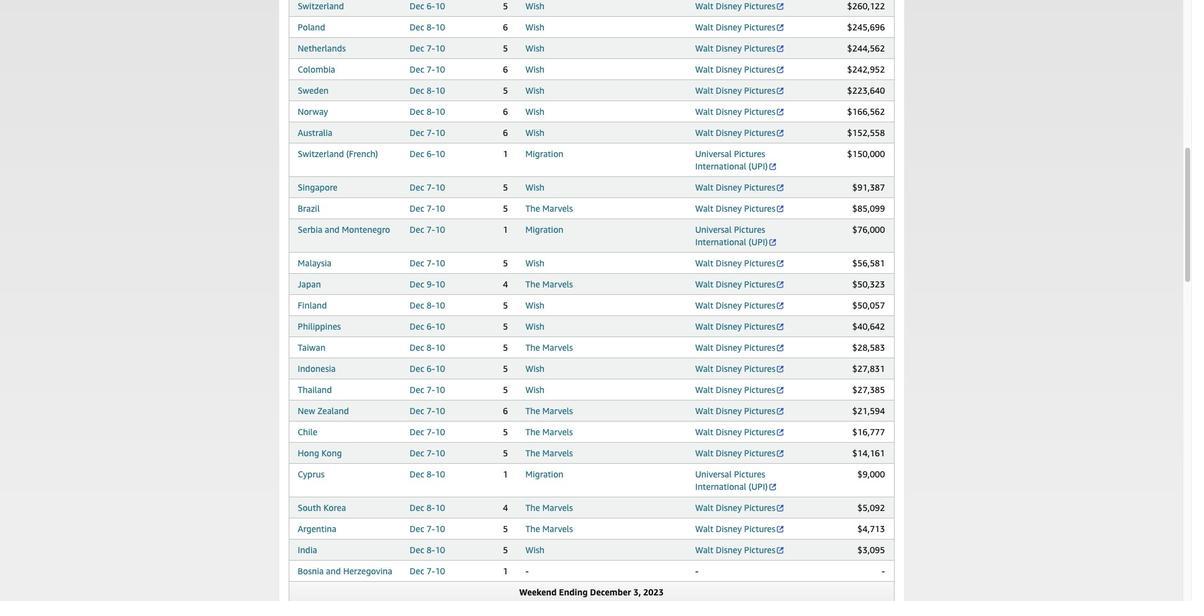 Task type: locate. For each thing, give the bounding box(es) containing it.
disney for $28,583
[[716, 342, 742, 353]]

wish for australia
[[525, 127, 545, 138]]

the for chile
[[525, 427, 540, 437]]

5 walt disney pictures from the top
[[695, 85, 776, 96]]

and right serbia
[[325, 224, 340, 235]]

7- for thailand
[[427, 384, 435, 395]]

walt disney pictures link for $16,777
[[695, 427, 785, 437]]

wish for thailand
[[525, 384, 545, 395]]

0 vertical spatial 4
[[503, 279, 508, 289]]

disney for $56,581
[[716, 258, 742, 268]]

wish link for poland
[[525, 22, 545, 32]]

dec 6-10 link for indonesia
[[410, 363, 445, 374]]

wish link for sweden
[[525, 85, 545, 96]]

6 wish from the top
[[525, 106, 545, 117]]

1 horizontal spatial -
[[695, 566, 699, 576]]

india link
[[298, 545, 317, 555]]

8 walt disney pictures link from the top
[[695, 182, 785, 192]]

disney for $242,952
[[716, 64, 742, 75]]

walt disney pictures for $5,092
[[695, 502, 776, 513]]

6
[[503, 22, 508, 32], [503, 64, 508, 75], [503, 106, 508, 117], [503, 127, 508, 138], [503, 405, 508, 416]]

4 the marvels from the top
[[525, 405, 573, 416]]

4 dec 7-10 from the top
[[410, 182, 445, 192]]

walt disney pictures link for $260,122
[[695, 1, 785, 11]]

5 walt disney pictures link from the top
[[695, 85, 785, 96]]

walt disney pictures link for $242,952
[[695, 64, 785, 75]]

5 for india
[[503, 545, 508, 555]]

dec 8-10 link for cyprus
[[410, 469, 445, 479]]

netherlands
[[298, 43, 346, 53]]

7 dec 7-10 from the top
[[410, 258, 445, 268]]

norway link
[[298, 106, 328, 117]]

9 walt from the top
[[695, 203, 714, 214]]

10 for sweden
[[435, 85, 445, 96]]

12 5 from the top
[[503, 427, 508, 437]]

dec for switzerland
[[410, 1, 424, 11]]

2 vertical spatial migration link
[[525, 469, 564, 479]]

new
[[298, 405, 315, 416]]

$14,161
[[852, 448, 885, 458]]

12 walt disney pictures link from the top
[[695, 300, 785, 310]]

1 vertical spatial universal pictures international (upi)
[[695, 224, 768, 247]]

universal pictures international (upi) link
[[695, 148, 777, 171], [695, 224, 777, 247], [695, 469, 777, 492]]

2 vertical spatial universal pictures international (upi) link
[[695, 469, 777, 492]]

21 walt disney pictures from the top
[[695, 523, 776, 534]]

switzerland up poland link on the left top of page
[[298, 1, 344, 11]]

5 for brazil
[[503, 203, 508, 214]]

16 10 from the top
[[435, 342, 445, 353]]

10 for hong kong
[[435, 448, 445, 458]]

1 vertical spatial migration
[[525, 224, 564, 235]]

6-
[[427, 1, 435, 11], [427, 148, 435, 159], [427, 321, 435, 332], [427, 363, 435, 374]]

2 the from the top
[[525, 279, 540, 289]]

wish link for india
[[525, 545, 545, 555]]

migration for dec 8-10
[[525, 469, 564, 479]]

11 7- from the top
[[427, 448, 435, 458]]

0 vertical spatial migration
[[525, 148, 564, 159]]

1 wish from the top
[[525, 1, 545, 11]]

dec 7-10 for malaysia
[[410, 258, 445, 268]]

7- for colombia
[[427, 64, 435, 75]]

1 dec 8-10 link from the top
[[410, 22, 445, 32]]

$3,095
[[858, 545, 885, 555]]

dec
[[410, 1, 424, 11], [410, 22, 424, 32], [410, 43, 424, 53], [410, 64, 424, 75], [410, 85, 424, 96], [410, 106, 424, 117], [410, 127, 424, 138], [410, 148, 424, 159], [410, 182, 424, 192], [410, 203, 424, 214], [410, 224, 424, 235], [410, 258, 424, 268], [410, 279, 424, 289], [410, 300, 424, 310], [410, 321, 424, 332], [410, 342, 424, 353], [410, 363, 424, 374], [410, 384, 424, 395], [410, 405, 424, 416], [410, 427, 424, 437], [410, 448, 424, 458], [410, 469, 424, 479], [410, 502, 424, 513], [410, 523, 424, 534], [410, 545, 424, 555], [410, 566, 424, 576]]

1 vertical spatial universal pictures international (upi) link
[[695, 224, 777, 247]]

dec 7-10 link for thailand
[[410, 384, 445, 395]]

7 wish from the top
[[525, 127, 545, 138]]

25 10 from the top
[[435, 545, 445, 555]]

2 horizontal spatial -
[[882, 566, 885, 576]]

21 10 from the top
[[435, 448, 445, 458]]

and right bosnia
[[326, 566, 341, 576]]

5 dec 7-10 link from the top
[[410, 203, 445, 214]]

wish link for norway
[[525, 106, 545, 117]]

pictures for $50,057
[[744, 300, 776, 310]]

migration link for dec 7-10
[[525, 224, 564, 235]]

thailand
[[298, 384, 332, 395]]

8 walt from the top
[[695, 182, 714, 192]]

7 dec 8-10 from the top
[[410, 502, 445, 513]]

0 vertical spatial universal pictures international (upi) link
[[695, 148, 777, 171]]

$50,323
[[852, 279, 885, 289]]

1 the marvels from the top
[[525, 203, 573, 214]]

2 vertical spatial universal
[[695, 469, 732, 479]]

14 wish from the top
[[525, 545, 545, 555]]

2 vertical spatial international
[[695, 481, 746, 492]]

dec 7-10 for netherlands
[[410, 43, 445, 53]]

7 7- from the top
[[427, 258, 435, 268]]

7 dec from the top
[[410, 127, 424, 138]]

2 vertical spatial universal pictures international (upi)
[[695, 469, 768, 492]]

universal pictures international (upi)
[[695, 148, 768, 171], [695, 224, 768, 247], [695, 469, 768, 492]]

walt disney pictures for $27,831
[[695, 363, 776, 374]]

2 1 from the top
[[503, 224, 508, 235]]

0 horizontal spatial -
[[525, 566, 529, 576]]

10 for malaysia
[[435, 258, 445, 268]]

the for japan
[[525, 279, 540, 289]]

0 vertical spatial switzerland
[[298, 1, 344, 11]]

5 dec 8-10 link from the top
[[410, 342, 445, 353]]

the marvels for south korea
[[525, 502, 573, 513]]

6 for new zealand
[[503, 405, 508, 416]]

pictures for $5,092
[[744, 502, 776, 513]]

7 8- from the top
[[427, 502, 435, 513]]

dec 7-10 link for chile
[[410, 427, 445, 437]]

12 disney from the top
[[716, 300, 742, 310]]

1 (upi) from the top
[[749, 161, 768, 171]]

8 dec from the top
[[410, 148, 424, 159]]

3 7- from the top
[[427, 127, 435, 138]]

marvels for brazil
[[542, 203, 573, 214]]

singapore
[[298, 182, 338, 192]]

walt
[[695, 1, 714, 11], [695, 22, 714, 32], [695, 43, 714, 53], [695, 64, 714, 75], [695, 85, 714, 96], [695, 106, 714, 117], [695, 127, 714, 138], [695, 182, 714, 192], [695, 203, 714, 214], [695, 258, 714, 268], [695, 279, 714, 289], [695, 300, 714, 310], [695, 321, 714, 332], [695, 342, 714, 353], [695, 363, 714, 374], [695, 384, 714, 395], [695, 405, 714, 416], [695, 427, 714, 437], [695, 448, 714, 458], [695, 502, 714, 513], [695, 523, 714, 534], [695, 545, 714, 555]]

dec 7-10
[[410, 43, 445, 53], [410, 64, 445, 75], [410, 127, 445, 138], [410, 182, 445, 192], [410, 203, 445, 214], [410, 224, 445, 235], [410, 258, 445, 268], [410, 384, 445, 395], [410, 405, 445, 416], [410, 427, 445, 437], [410, 448, 445, 458], [410, 523, 445, 534], [410, 566, 445, 576]]

switzerland for switzerland (french)
[[298, 148, 344, 159]]

2 migration link from the top
[[525, 224, 564, 235]]

the marvels for japan
[[525, 279, 573, 289]]

1
[[503, 148, 508, 159], [503, 224, 508, 235], [503, 469, 508, 479], [503, 566, 508, 576]]

11 walt from the top
[[695, 279, 714, 289]]

7 10 from the top
[[435, 127, 445, 138]]

18 walt disney pictures link from the top
[[695, 427, 785, 437]]

the for brazil
[[525, 203, 540, 214]]

5 the from the top
[[525, 427, 540, 437]]

marvels for argentina
[[542, 523, 573, 534]]

17 walt disney pictures link from the top
[[695, 405, 785, 416]]

malaysia link
[[298, 258, 332, 268]]

dec 7-10 link for colombia
[[410, 64, 445, 75]]

1 vertical spatial international
[[695, 237, 746, 247]]

8- for sweden
[[427, 85, 435, 96]]

pictures for $166,562
[[744, 106, 776, 117]]

the marvels link
[[525, 203, 573, 214], [525, 279, 573, 289], [525, 342, 573, 353], [525, 405, 573, 416], [525, 427, 573, 437], [525, 448, 573, 458], [525, 502, 573, 513], [525, 523, 573, 534]]

5 5 from the top
[[503, 203, 508, 214]]

10 for singapore
[[435, 182, 445, 192]]

pictures for $152,558
[[744, 127, 776, 138]]

wish link
[[525, 1, 545, 11], [525, 22, 545, 32], [525, 43, 545, 53], [525, 64, 545, 75], [525, 85, 545, 96], [525, 106, 545, 117], [525, 127, 545, 138], [525, 182, 545, 192], [525, 258, 545, 268], [525, 300, 545, 310], [525, 321, 545, 332], [525, 363, 545, 374], [525, 384, 545, 395], [525, 545, 545, 555]]

2 dec 6-10 from the top
[[410, 148, 445, 159]]

the marvels
[[525, 203, 573, 214], [525, 279, 573, 289], [525, 342, 573, 353], [525, 405, 573, 416], [525, 427, 573, 437], [525, 448, 573, 458], [525, 502, 573, 513], [525, 523, 573, 534]]

6 dec 7-10 from the top
[[410, 224, 445, 235]]

walt for $50,323
[[695, 279, 714, 289]]

walt for $242,952
[[695, 64, 714, 75]]

1 vertical spatial and
[[326, 566, 341, 576]]

universal for $150,000
[[695, 148, 732, 159]]

weekend
[[519, 587, 557, 597]]

dec 8-10 for south korea
[[410, 502, 445, 513]]

$242,952
[[847, 64, 885, 75]]

10 for australia
[[435, 127, 445, 138]]

finland
[[298, 300, 327, 310]]

0 vertical spatial universal
[[695, 148, 732, 159]]

6- for indonesia
[[427, 363, 435, 374]]

dec for new zealand
[[410, 405, 424, 416]]

walt disney pictures link for $27,831
[[695, 363, 785, 374]]

11 10 from the top
[[435, 224, 445, 235]]

the for argentina
[[525, 523, 540, 534]]

$5,092
[[858, 502, 885, 513]]

22 disney from the top
[[716, 545, 742, 555]]

1 vertical spatial universal
[[695, 224, 732, 235]]

10 for switzerland
[[435, 1, 445, 11]]

6 disney from the top
[[716, 106, 742, 117]]

$28,583
[[852, 342, 885, 353]]

7-
[[427, 43, 435, 53], [427, 64, 435, 75], [427, 127, 435, 138], [427, 182, 435, 192], [427, 203, 435, 214], [427, 224, 435, 235], [427, 258, 435, 268], [427, 384, 435, 395], [427, 405, 435, 416], [427, 427, 435, 437], [427, 448, 435, 458], [427, 523, 435, 534], [427, 566, 435, 576]]

dec 7-10 link for brazil
[[410, 203, 445, 214]]

3 dec 7-10 from the top
[[410, 127, 445, 138]]

7 the marvels from the top
[[525, 502, 573, 513]]

walt disney pictures link
[[695, 1, 785, 11], [695, 22, 785, 32], [695, 43, 785, 53], [695, 64, 785, 75], [695, 85, 785, 96], [695, 106, 785, 117], [695, 127, 785, 138], [695, 182, 785, 192], [695, 203, 785, 214], [695, 258, 785, 268], [695, 279, 785, 289], [695, 300, 785, 310], [695, 321, 785, 332], [695, 342, 785, 353], [695, 363, 785, 374], [695, 384, 785, 395], [695, 405, 785, 416], [695, 427, 785, 437], [695, 448, 785, 458], [695, 502, 785, 513], [695, 523, 785, 534], [695, 545, 785, 555]]

2 walt from the top
[[695, 22, 714, 32]]

switzerland link
[[298, 1, 344, 11]]

migration link
[[525, 148, 564, 159], [525, 224, 564, 235], [525, 469, 564, 479]]

13 dec 7-10 link from the top
[[410, 566, 445, 576]]

wish for switzerland
[[525, 1, 545, 11]]

18 dec from the top
[[410, 384, 424, 395]]

6 marvels from the top
[[542, 448, 573, 458]]

1 vertical spatial 4
[[503, 502, 508, 513]]

dec 8-10 for sweden
[[410, 85, 445, 96]]

3 6 from the top
[[503, 106, 508, 117]]

3 (upi) from the top
[[749, 481, 768, 492]]

sweden
[[298, 85, 329, 96]]

1 for serbia and montenegro
[[503, 224, 508, 235]]

6 dec 7-10 link from the top
[[410, 224, 445, 235]]

dec 7-10 link for australia
[[410, 127, 445, 138]]

dec for poland
[[410, 22, 424, 32]]

1 walt from the top
[[695, 1, 714, 11]]

dec for singapore
[[410, 182, 424, 192]]

dec for switzerland (french)
[[410, 148, 424, 159]]

dec 6-10 link
[[410, 1, 445, 11], [410, 148, 445, 159], [410, 321, 445, 332], [410, 363, 445, 374]]

australia
[[298, 127, 333, 138]]

4 dec 6-10 from the top
[[410, 363, 445, 374]]

2 vertical spatial (upi)
[[749, 481, 768, 492]]

$56,581
[[852, 258, 885, 268]]

2 universal pictures international (upi) from the top
[[695, 224, 768, 247]]

disney
[[716, 1, 742, 11], [716, 22, 742, 32], [716, 43, 742, 53], [716, 64, 742, 75], [716, 85, 742, 96], [716, 106, 742, 117], [716, 127, 742, 138], [716, 182, 742, 192], [716, 203, 742, 214], [716, 258, 742, 268], [716, 279, 742, 289], [716, 300, 742, 310], [716, 321, 742, 332], [716, 342, 742, 353], [716, 363, 742, 374], [716, 384, 742, 395], [716, 405, 742, 416], [716, 427, 742, 437], [716, 448, 742, 458], [716, 502, 742, 513], [716, 523, 742, 534], [716, 545, 742, 555]]

13 10 from the top
[[435, 279, 445, 289]]

4 1 from the top
[[503, 566, 508, 576]]

dec for chile
[[410, 427, 424, 437]]

switzerland down australia link
[[298, 148, 344, 159]]

universal for $9,000
[[695, 469, 732, 479]]

migration
[[525, 148, 564, 159], [525, 224, 564, 235], [525, 469, 564, 479]]

11 wish from the top
[[525, 321, 545, 332]]

12 dec 7-10 link from the top
[[410, 523, 445, 534]]

1 5 from the top
[[503, 1, 508, 11]]

the marvels for brazil
[[525, 203, 573, 214]]

26 dec from the top
[[410, 566, 424, 576]]

3 international from the top
[[695, 481, 746, 492]]

walt disney pictures for $40,642
[[695, 321, 776, 332]]

23 10 from the top
[[435, 502, 445, 513]]

13 wish from the top
[[525, 384, 545, 395]]

weekend ending december 3, 2023
[[519, 587, 664, 597]]

universal pictures international (upi) link for $76,000
[[695, 224, 777, 247]]

7 dec 8-10 link from the top
[[410, 502, 445, 513]]

wish link for colombia
[[525, 64, 545, 75]]

1 the marvels link from the top
[[525, 203, 573, 214]]

1 migration link from the top
[[525, 148, 564, 159]]

2 (upi) from the top
[[749, 237, 768, 247]]

1 vertical spatial (upi)
[[749, 237, 768, 247]]

1 7- from the top
[[427, 43, 435, 53]]

5 for netherlands
[[503, 43, 508, 53]]

1 vertical spatial migration link
[[525, 224, 564, 235]]

dec 7-10 link
[[410, 43, 445, 53], [410, 64, 445, 75], [410, 127, 445, 138], [410, 182, 445, 192], [410, 203, 445, 214], [410, 224, 445, 235], [410, 258, 445, 268], [410, 384, 445, 395], [410, 405, 445, 416], [410, 427, 445, 437], [410, 448, 445, 458], [410, 523, 445, 534], [410, 566, 445, 576]]

21 walt disney pictures link from the top
[[695, 523, 785, 534]]

$223,640
[[847, 85, 885, 96]]

dec 6-10
[[410, 1, 445, 11], [410, 148, 445, 159], [410, 321, 445, 332], [410, 363, 445, 374]]

disney for $260,122
[[716, 1, 742, 11]]

7- for malaysia
[[427, 258, 435, 268]]

$16,777
[[852, 427, 885, 437]]

9 walt disney pictures link from the top
[[695, 203, 785, 214]]

chile link
[[298, 427, 317, 437]]

10 for poland
[[435, 22, 445, 32]]

disney for $50,323
[[716, 279, 742, 289]]

17 disney from the top
[[716, 405, 742, 416]]

5 wish from the top
[[525, 85, 545, 96]]

and
[[325, 224, 340, 235], [326, 566, 341, 576]]

5 8- from the top
[[427, 342, 435, 353]]

20 10 from the top
[[435, 427, 445, 437]]

walt disney pictures for $16,777
[[695, 427, 776, 437]]

walt disney pictures
[[695, 1, 776, 11], [695, 22, 776, 32], [695, 43, 776, 53], [695, 64, 776, 75], [695, 85, 776, 96], [695, 106, 776, 117], [695, 127, 776, 138], [695, 182, 776, 192], [695, 203, 776, 214], [695, 258, 776, 268], [695, 279, 776, 289], [695, 300, 776, 310], [695, 321, 776, 332], [695, 342, 776, 353], [695, 363, 776, 374], [695, 384, 776, 395], [695, 405, 776, 416], [695, 427, 776, 437], [695, 448, 776, 458], [695, 502, 776, 513], [695, 523, 776, 534], [695, 545, 776, 555]]

13 7- from the top
[[427, 566, 435, 576]]

(upi)
[[749, 161, 768, 171], [749, 237, 768, 247], [749, 481, 768, 492]]

indonesia
[[298, 363, 336, 374]]

$21,594
[[852, 405, 885, 416]]

24 10 from the top
[[435, 523, 445, 534]]

0 vertical spatial universal pictures international (upi)
[[695, 148, 768, 171]]

disney for $4,713
[[716, 523, 742, 534]]

21 disney from the top
[[716, 523, 742, 534]]

6- for switzerland
[[427, 1, 435, 11]]

16 dec from the top
[[410, 342, 424, 353]]

serbia and montenegro
[[298, 224, 390, 235]]

3 - from the left
[[882, 566, 885, 576]]

11 walt disney pictures link from the top
[[695, 279, 785, 289]]

dec 8-10 for finland
[[410, 300, 445, 310]]

wish
[[525, 1, 545, 11], [525, 22, 545, 32], [525, 43, 545, 53], [525, 64, 545, 75], [525, 85, 545, 96], [525, 106, 545, 117], [525, 127, 545, 138], [525, 182, 545, 192], [525, 258, 545, 268], [525, 300, 545, 310], [525, 321, 545, 332], [525, 363, 545, 374], [525, 384, 545, 395], [525, 545, 545, 555]]

14 walt disney pictures link from the top
[[695, 342, 785, 353]]

11 dec 7-10 link from the top
[[410, 448, 445, 458]]

1 universal pictures international (upi) from the top
[[695, 148, 768, 171]]

2 8- from the top
[[427, 85, 435, 96]]

walt disney pictures link for $223,640
[[695, 85, 785, 96]]

9 wish from the top
[[525, 258, 545, 268]]

1 vertical spatial switzerland
[[298, 148, 344, 159]]

4 5 from the top
[[503, 182, 508, 192]]

2 wish from the top
[[525, 22, 545, 32]]

16 walt disney pictures from the top
[[695, 384, 776, 395]]

0 vertical spatial (upi)
[[749, 161, 768, 171]]

1 walt disney pictures from the top
[[695, 1, 776, 11]]

1 international from the top
[[695, 161, 746, 171]]

5 6 from the top
[[503, 405, 508, 416]]

the marvels for chile
[[525, 427, 573, 437]]

5 7- from the top
[[427, 203, 435, 214]]

0 vertical spatial international
[[695, 161, 746, 171]]

$50,057
[[852, 300, 885, 310]]

8 marvels from the top
[[542, 523, 573, 534]]

0 vertical spatial and
[[325, 224, 340, 235]]

8-
[[427, 22, 435, 32], [427, 85, 435, 96], [427, 106, 435, 117], [427, 300, 435, 310], [427, 342, 435, 353], [427, 469, 435, 479], [427, 502, 435, 513], [427, 545, 435, 555]]

marvels
[[542, 203, 573, 214], [542, 279, 573, 289], [542, 342, 573, 353], [542, 405, 573, 416], [542, 427, 573, 437], [542, 448, 573, 458], [542, 502, 573, 513], [542, 523, 573, 534]]

walt disney pictures for $28,583
[[695, 342, 776, 353]]

3 dec 7-10 link from the top
[[410, 127, 445, 138]]

dec 9-10
[[410, 279, 445, 289]]

$150,000
[[847, 148, 885, 159]]

9 7- from the top
[[427, 405, 435, 416]]

-
[[525, 566, 529, 576], [695, 566, 699, 576], [882, 566, 885, 576]]

bosnia and herzegovina link
[[298, 566, 392, 576]]

wish for indonesia
[[525, 363, 545, 374]]

$260,122
[[847, 1, 885, 11]]

2 vertical spatial migration
[[525, 469, 564, 479]]

9-
[[427, 279, 435, 289]]

pictures for $27,831
[[744, 363, 776, 374]]

6 dec 8-10 from the top
[[410, 469, 445, 479]]

5 10 from the top
[[435, 85, 445, 96]]

marvels for japan
[[542, 279, 573, 289]]

walt disney pictures for $244,562
[[695, 43, 776, 53]]

5 for taiwan
[[503, 342, 508, 353]]

0 vertical spatial migration link
[[525, 148, 564, 159]]

netherlands link
[[298, 43, 346, 53]]



Task type: vqa. For each thing, say whether or not it's contained in the screenshot.
Parents
no



Task type: describe. For each thing, give the bounding box(es) containing it.
walt for $50,057
[[695, 300, 714, 310]]

bosnia
[[298, 566, 324, 576]]

7- for australia
[[427, 127, 435, 138]]

disney for $5,092
[[716, 502, 742, 513]]

wish for colombia
[[525, 64, 545, 75]]

wish link for philippines
[[525, 321, 545, 332]]

switzerland (french) link
[[298, 148, 378, 159]]

7- for new zealand
[[427, 405, 435, 416]]

marvels for chile
[[542, 427, 573, 437]]

the marvels link for brazil
[[525, 203, 573, 214]]

disney for $85,099
[[716, 203, 742, 214]]

dec 8-10 for norway
[[410, 106, 445, 117]]

walt disney pictures for $4,713
[[695, 523, 776, 534]]

norway
[[298, 106, 328, 117]]

korea
[[323, 502, 346, 513]]

hong
[[298, 448, 319, 458]]

7- for chile
[[427, 427, 435, 437]]

poland link
[[298, 22, 325, 32]]

pictures for $244,562
[[744, 43, 776, 53]]

walt for $85,099
[[695, 203, 714, 214]]

$152,558
[[847, 127, 885, 138]]

8- for south korea
[[427, 502, 435, 513]]

bosnia and herzegovina
[[298, 566, 392, 576]]

december
[[590, 587, 631, 597]]

dec 8-10 link for norway
[[410, 106, 445, 117]]

walt disney pictures link for $50,057
[[695, 300, 785, 310]]

$27,385
[[852, 384, 885, 395]]

pictures for $56,581
[[744, 258, 776, 268]]

new zealand link
[[298, 405, 349, 416]]

serbia and montenegro link
[[298, 224, 390, 235]]

2023
[[643, 587, 664, 597]]

$4,713
[[858, 523, 885, 534]]

5 for philippines
[[503, 321, 508, 332]]

7- for netherlands
[[427, 43, 435, 53]]

10 for colombia
[[435, 64, 445, 75]]

the marvels link for argentina
[[525, 523, 573, 534]]

colombia link
[[298, 64, 335, 75]]

7- for argentina
[[427, 523, 435, 534]]

dec for cyprus
[[410, 469, 424, 479]]

disney for $152,558
[[716, 127, 742, 138]]

argentina
[[298, 523, 336, 534]]

$91,387
[[852, 182, 885, 192]]

japan link
[[298, 279, 321, 289]]

the marvels link for japan
[[525, 279, 573, 289]]

dec 7-10 link for serbia and montenegro
[[410, 224, 445, 235]]

taiwan
[[298, 342, 325, 353]]

2 - from the left
[[695, 566, 699, 576]]

7- for hong kong
[[427, 448, 435, 458]]

wish link for netherlands
[[525, 43, 545, 53]]

south korea link
[[298, 502, 346, 513]]

malaysia
[[298, 258, 332, 268]]

dec 8-10 link for taiwan
[[410, 342, 445, 353]]

serbia
[[298, 224, 323, 235]]

walt disney pictures link for $3,095
[[695, 545, 785, 555]]

$85,099
[[852, 203, 885, 214]]

brazil link
[[298, 203, 320, 214]]

$245,696
[[847, 22, 885, 32]]

australia link
[[298, 127, 333, 138]]

wish for sweden
[[525, 85, 545, 96]]

5 for singapore
[[503, 182, 508, 192]]

$27,831
[[852, 363, 885, 374]]

finland link
[[298, 300, 327, 310]]

10 for taiwan
[[435, 342, 445, 353]]

hong kong
[[298, 448, 342, 458]]

cyprus link
[[298, 469, 325, 479]]

dec 7-10 for new zealand
[[410, 405, 445, 416]]

chile
[[298, 427, 317, 437]]

indonesia link
[[298, 363, 336, 374]]

international for $9,000
[[695, 481, 746, 492]]

herzegovina
[[343, 566, 392, 576]]

walt disney pictures for $223,640
[[695, 85, 776, 96]]

dec 8-10 link for south korea
[[410, 502, 445, 513]]

walt for $56,581
[[695, 258, 714, 268]]

walt for $21,594
[[695, 405, 714, 416]]

1 - from the left
[[525, 566, 529, 576]]

dec for india
[[410, 545, 424, 555]]

poland
[[298, 22, 325, 32]]

dec 8-10 for poland
[[410, 22, 445, 32]]

pictures for $245,696
[[744, 22, 776, 32]]

and for bosnia
[[326, 566, 341, 576]]

walt disney pictures link for $14,161
[[695, 448, 785, 458]]

8- for poland
[[427, 22, 435, 32]]

walt disney pictures for $152,558
[[695, 127, 776, 138]]

10 for chile
[[435, 427, 445, 437]]

10 for south korea
[[435, 502, 445, 513]]

the marvels link for hong kong
[[525, 448, 573, 458]]

6 for colombia
[[503, 64, 508, 75]]

pictures for $91,387
[[744, 182, 776, 192]]

wish for singapore
[[525, 182, 545, 192]]

south korea
[[298, 502, 346, 513]]

thailand link
[[298, 384, 332, 395]]

$9,000
[[858, 469, 885, 479]]

6- for philippines
[[427, 321, 435, 332]]

montenegro
[[342, 224, 390, 235]]

cyprus
[[298, 469, 325, 479]]

hong kong link
[[298, 448, 342, 458]]

$244,562
[[847, 43, 885, 53]]

dec for sweden
[[410, 85, 424, 96]]

$166,562
[[847, 106, 885, 117]]

brazil
[[298, 203, 320, 214]]

dec 7-10 for singapore
[[410, 182, 445, 192]]

$40,642
[[852, 321, 885, 332]]

dec for philippines
[[410, 321, 424, 332]]

walt disney pictures link for $245,696
[[695, 22, 785, 32]]

walt disney pictures for $85,099
[[695, 203, 776, 214]]

5 for finland
[[503, 300, 508, 310]]

sweden link
[[298, 85, 329, 96]]

and for serbia
[[325, 224, 340, 235]]

$76,000
[[852, 224, 885, 235]]

dec for indonesia
[[410, 363, 424, 374]]

8- for india
[[427, 545, 435, 555]]

pictures for $27,385
[[744, 384, 776, 395]]

pictures for $28,583
[[744, 342, 776, 353]]

dec 6-10 for indonesia
[[410, 363, 445, 374]]

dec for hong kong
[[410, 448, 424, 458]]

japan
[[298, 279, 321, 289]]

(french)
[[346, 148, 378, 159]]

kong
[[321, 448, 342, 458]]

5 for chile
[[503, 427, 508, 437]]

disney for $245,696
[[716, 22, 742, 32]]

philippines
[[298, 321, 341, 332]]

walt disney pictures for $245,696
[[695, 22, 776, 32]]

new zealand
[[298, 405, 349, 416]]

7- for bosnia and herzegovina
[[427, 566, 435, 576]]

singapore link
[[298, 182, 338, 192]]

philippines link
[[298, 321, 341, 332]]

3,
[[633, 587, 641, 597]]

walt disney pictures link for $5,092
[[695, 502, 785, 513]]

dec 7-10 for argentina
[[410, 523, 445, 534]]

pictures for $14,161
[[744, 448, 776, 458]]

disney for $16,777
[[716, 427, 742, 437]]

dec 6-10 link for switzerland
[[410, 1, 445, 11]]

6 for poland
[[503, 22, 508, 32]]

switzerland (french)
[[298, 148, 378, 159]]

dec 7-10 link for bosnia and herzegovina
[[410, 566, 445, 576]]

zealand
[[318, 405, 349, 416]]

dec 9-10 link
[[410, 279, 445, 289]]

(upi) for $76,000
[[749, 237, 768, 247]]

walt for $28,583
[[695, 342, 714, 353]]

argentina link
[[298, 523, 336, 534]]

6- for switzerland (french)
[[427, 148, 435, 159]]

walt for $91,387
[[695, 182, 714, 192]]

south
[[298, 502, 321, 513]]

india
[[298, 545, 317, 555]]

10 for bosnia and herzegovina
[[435, 566, 445, 576]]

ending
[[559, 587, 588, 597]]

the marvels link for taiwan
[[525, 342, 573, 353]]

5 for hong kong
[[503, 448, 508, 458]]

dec 8-10 link for finland
[[410, 300, 445, 310]]

taiwan link
[[298, 342, 325, 353]]

the for hong kong
[[525, 448, 540, 458]]

10 for norway
[[435, 106, 445, 117]]

colombia
[[298, 64, 335, 75]]



